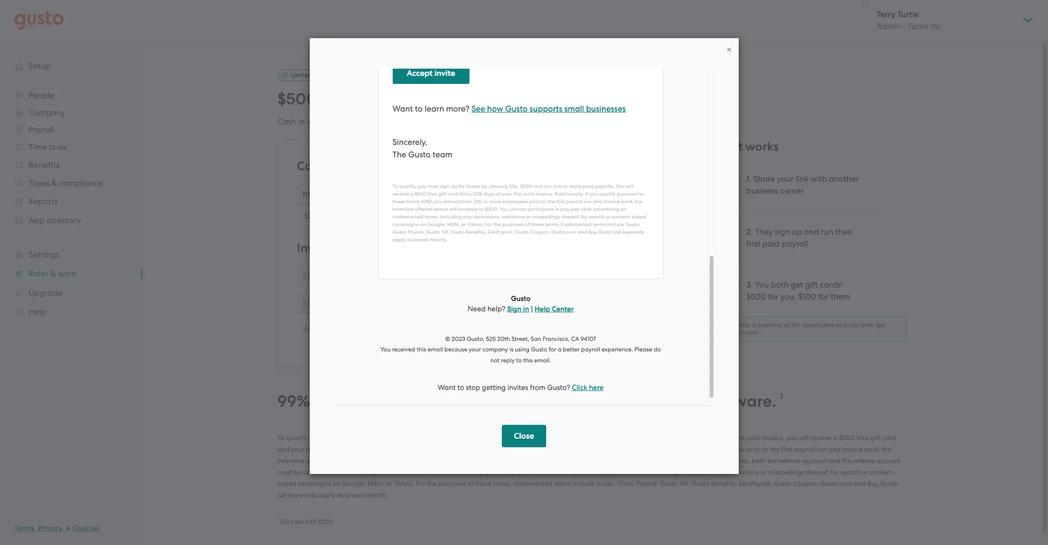 Task type: describe. For each thing, give the bounding box(es) containing it.
1 inside 99% satisfaction. highest score in small-business payroll software. 1
[[781, 391, 784, 401]]

any
[[680, 468, 691, 476]]

paid,
[[865, 445, 881, 453]]

0 horizontal spatial visa
[[385, 445, 398, 453]]

issued.
[[404, 468, 424, 476]]

to
[[278, 434, 285, 441]]

their
[[836, 227, 853, 236]]

copy link
[[623, 188, 657, 198]]

the right for
[[427, 480, 437, 487]]

in
[[604, 457, 610, 464]]

1 horizontal spatial receive
[[811, 434, 832, 441]]

your left referee's
[[693, 434, 706, 441]]

2024
[[466, 434, 481, 441]]

2 vertical spatial of
[[468, 480, 474, 487]]

$1,000
[[417, 457, 437, 464]]

0 horizontal spatial first
[[734, 434, 745, 441]]

and left invoice
[[829, 445, 841, 453]]

an illustration of a gift image
[[713, 279, 736, 302]]

$500 inside 3 . you both get gift cards! $500 for you, $100 for them
[[747, 292, 767, 301]]

if inside to qualify, your referee must sign up for gusto by january 31st, 2024 and run one or more paid payrolls. within thirty (30) calendar days of your referee's first paid invoice, you will receive a $500 visa gift card and your referee will receive a $100 visa gift card. additionally, if you qualify pursuant to these terms and your referee onboards ten (10) or more employees prior to the first payroll run and invoice paid, the incentive offered to you above will increase to $1,000 and the incentive for your referee will increase to $200. in order to be eligible for the promotion payouts, both the referrer account and the referee account must be open at the time the payouts are issued. you cannot participate in pay-per-click advertising on trademarked terms, including any derivations, variations or misspellings thereof, for search or content- based campaigns on google, msn, or yahoo. for the purposes of these terms, trademarked terms include gusto, gusto payroll, gusto hr, gusto benefits, zenpayroll, gusto coupon, gusto.com and buy gusto (all keywords apply as broad match).
[[467, 445, 471, 453]]

0 horizontal spatial time
[[314, 72, 327, 79]]

1 vertical spatial must
[[278, 468, 292, 476]]

your down qualify,
[[291, 445, 305, 453]]

card.
[[411, 445, 426, 453]]

1 vertical spatial be
[[294, 468, 302, 476]]

the down invoice,
[[771, 445, 780, 453]]

and inside 2 . they sign up and run their first paid payroll
[[805, 227, 820, 236]]

at
[[320, 468, 327, 476]]

to right order
[[629, 457, 636, 464]]

to up issued.
[[409, 457, 415, 464]]

above
[[350, 457, 369, 464]]

business up thirty
[[581, 391, 645, 411]]

. inside 3 . you both get gift cards! $500 for you, $100 for them
[[751, 280, 754, 289]]

invite
[[297, 241, 328, 256]]

cash
[[278, 117, 296, 126]]

payouts
[[366, 468, 391, 476]]

terms link
[[14, 524, 34, 533]]

payrolls.
[[562, 434, 587, 441]]

2 . they sign up and run their first paid payroll
[[747, 227, 853, 248]]

the up any
[[680, 457, 690, 464]]

home image
[[14, 11, 64, 30]]

2 account from the left
[[877, 457, 901, 464]]

search
[[841, 468, 861, 476]]

thereof,
[[806, 468, 830, 476]]

share inside 1 . share your link with another business owner
[[754, 174, 776, 184]]

your inside 1 . share your link with another business owner
[[778, 174, 794, 184]]

run inside 2 . they sign up and run their first paid payroll
[[822, 227, 834, 236]]

0 vertical spatial trademarked
[[590, 468, 629, 476]]

1 horizontal spatial visa
[[857, 434, 869, 441]]

2
[[747, 227, 751, 237]]

payouts,
[[725, 457, 751, 464]]

1 vertical spatial receive
[[341, 445, 362, 453]]

0 horizontal spatial $500
[[278, 89, 317, 109]]

limited time offer
[[291, 72, 343, 79]]

2023
[[318, 518, 333, 525]]

benefits,
[[711, 480, 737, 487]]

calendar
[[641, 434, 668, 441]]

an illustration of a handshake image
[[713, 226, 736, 250]]

or right msn,
[[386, 480, 392, 487]]

up for $100
[[399, 117, 408, 126]]

or right (10)
[[688, 445, 694, 453]]

the down the above
[[355, 468, 365, 476]]

copy for copy link
[[623, 188, 642, 198]]

account menu element
[[865, 0, 1034, 41]]

1 vertical spatial trademarked
[[513, 480, 553, 487]]

yahoo.
[[394, 480, 415, 487]]

0 horizontal spatial terms,
[[493, 480, 512, 487]]

if your referral's business has 10 or more employees.
[[494, 117, 690, 127]]

linkedin button
[[438, 211, 472, 221]]

0 vertical spatial these
[[544, 445, 560, 453]]

99% satisfaction. highest score in small-business payroll software. 1
[[278, 391, 784, 411]]

1 vertical spatial share
[[304, 211, 326, 221]]

to down and
[[578, 457, 584, 464]]

gusto down 'misspellings'
[[774, 480, 792, 487]]

31st,
[[452, 434, 465, 441]]

1 horizontal spatial be
[[637, 457, 645, 464]]

refer a business of 10+ employees and you both get double!
[[736, 321, 886, 336]]

your down (or
[[503, 117, 520, 127]]

signs
[[378, 117, 397, 126]]

include
[[573, 480, 595, 487]]

them inside 3 . you both get gift cards! $500 for you, $100 for them
[[831, 292, 851, 301]]

a inside refer a business of 10+ employees and you both get double!
[[753, 321, 757, 329]]

module__icon___go7vc image inside close document
[[726, 46, 733, 53]]

another
[[829, 174, 859, 184]]

2 , from the left
[[62, 524, 64, 533]]

. for 2
[[751, 227, 753, 236]]

1 enter email address email field from the top
[[297, 266, 669, 287]]

invoice,
[[763, 434, 785, 441]]

$100 inside 3 . you both get gift cards! $500 for you, $100 for them
[[799, 292, 817, 301]]

to qualify, your referee must sign up for gusto by january 31st, 2024 and run one or more paid payrolls. within thirty (30) calendar days of your referee's first paid invoice, you will receive a $500 visa gift card and your referee will receive a $100 visa gift card. additionally, if you qualify pursuant to these terms and your referee onboards ten (10) or more employees prior to the first payroll run and invoice paid, the incentive offered to you above will increase to $1,000 and the incentive for your referee will increase to $200. in order to be eligible for the promotion payouts, both the referrer account and the referee account must be open at the time the payouts are issued. you cannot participate in pay-per-click advertising on trademarked terms, including any derivations, variations or misspellings thereof, for search or content- based campaigns on google, msn, or yahoo. for the purposes of these terms, trademarked terms include gusto, gusto payroll, gusto hr, gusto benefits, zenpayroll, gusto coupon, gusto.com and buy gusto (all keywords apply as broad match).
[[278, 434, 901, 499]]

score
[[473, 391, 513, 411]]

software.
[[706, 391, 777, 411]]

business inside refer a business of 10+ employees and you both get double!
[[758, 321, 783, 329]]

3 . you both get gift cards! $500 for you, $100 for them
[[747, 280, 851, 301]]

1 vertical spatial a
[[834, 434, 838, 441]]

share the link on: facebook
[[304, 211, 405, 221]]

variations
[[729, 468, 759, 476]]

0 vertical spatial $100
[[382, 89, 418, 109]]

for
[[416, 480, 426, 487]]

1 . share your link with another business owner
[[747, 174, 859, 195]]

gusto down including
[[660, 480, 678, 487]]

payroll,
[[637, 480, 659, 487]]

0 vertical spatial them
[[447, 89, 486, 109]]

to right offered
[[330, 457, 336, 464]]

misspellings
[[769, 468, 805, 476]]

1 account from the left
[[803, 457, 827, 464]]

thirty
[[610, 434, 626, 441]]

facebook button
[[369, 211, 408, 221]]

your right share
[[389, 159, 414, 174]]

close button
[[502, 425, 546, 447]]

you inside to qualify, your referee must sign up for gusto by january 31st, 2024 and run one or more paid payrolls. within thirty (30) calendar days of your referee's first paid invoice, you will receive a $500 visa gift card and your referee will receive a $100 visa gift card. additionally, if you qualify pursuant to these terms and your referee onboards ten (10) or more employees prior to the first payroll run and invoice paid, the incentive offered to you above will increase to $1,000 and the incentive for your referee will increase to $200. in order to be eligible for the promotion payouts, both the referrer account and the referee account must be open at the time the payouts are issued. you cannot participate in pay-per-click advertising on trademarked terms, including any derivations, variations or misspellings thereof, for search or content- based campaigns on google, msn, or yahoo. for the purposes of these terms, trademarked terms include gusto, gusto payroll, gusto hr, gusto benefits, zenpayroll, gusto coupon, gusto.com and buy gusto (all keywords apply as broad match).
[[426, 468, 437, 476]]

open
[[303, 468, 319, 476]]

0 horizontal spatial more
[[529, 434, 545, 441]]

the right at
[[328, 468, 338, 476]]

are
[[392, 468, 402, 476]]

eligible
[[647, 457, 668, 464]]

purposes
[[439, 480, 466, 487]]

referee's
[[708, 434, 733, 441]]

gusto.
[[423, 117, 447, 126]]

how
[[707, 139, 733, 154]]

your down the within
[[596, 445, 609, 453]]

invite by email
[[297, 241, 380, 256]]

1 horizontal spatial module__icon___go7vc image
[[657, 272, 664, 279]]

match).
[[366, 491, 388, 499]]

get inside 3 . you both get gift cards! $500 for you, $100 for them
[[791, 280, 804, 289]]

cookies
[[73, 524, 99, 533]]

both inside refer a business of 10+ employees and you both get double!
[[862, 321, 875, 329]]

on:
[[357, 211, 369, 221]]

2 vertical spatial gift
[[399, 445, 410, 453]]

prior
[[747, 445, 761, 453]]

buy
[[868, 480, 879, 487]]

msn,
[[368, 480, 384, 487]]

copy and share your link
[[297, 159, 437, 174]]

1 , from the left
[[34, 524, 36, 533]]

participate
[[461, 468, 495, 476]]

0 horizontal spatial paid
[[546, 434, 560, 441]]

your right qualify,
[[310, 434, 323, 441]]

additionally,
[[428, 445, 466, 453]]

2 vertical spatial more
[[696, 445, 711, 453]]

0 horizontal spatial on
[[333, 480, 341, 487]]

or right '10'
[[616, 117, 623, 127]]

linkedin
[[441, 212, 469, 220]]

privacy
[[38, 524, 62, 533]]

or right one
[[521, 434, 528, 441]]

1 horizontal spatial of
[[685, 434, 691, 441]]

advertising
[[545, 468, 579, 476]]

2 enter email address email field from the top
[[297, 292, 669, 313]]

1 increase from the left
[[382, 457, 407, 464]]

days
[[669, 434, 684, 441]]

works
[[746, 139, 779, 154]]

invoice
[[843, 445, 863, 453]]

copy link button
[[607, 184, 673, 203]]

(all
[[278, 491, 287, 499]]

the down card
[[882, 445, 892, 453]]

0 horizontal spatial in
[[298, 117, 305, 126]]

2 horizontal spatial first
[[782, 445, 793, 453]]

and left share
[[329, 159, 352, 174]]

qualify
[[485, 445, 506, 453]]

link inside button
[[644, 188, 657, 198]]

2 increase from the left
[[551, 457, 576, 464]]

limited
[[291, 72, 312, 79]]

1 horizontal spatial more
[[625, 117, 645, 127]]

privacy link
[[38, 524, 62, 533]]



Task type: vqa. For each thing, say whether or not it's contained in the screenshot.
gift to the middle
yes



Task type: locate. For each thing, give the bounding box(es) containing it.
to right prior
[[763, 445, 769, 453]]

$500 up invoice
[[839, 434, 855, 441]]

copy
[[297, 159, 326, 174], [623, 188, 642, 198]]

0 vertical spatial terms,
[[631, 468, 649, 476]]

business up double!
[[758, 321, 783, 329]]

1 vertical spatial payroll
[[648, 391, 702, 411]]

copy inside button
[[623, 188, 642, 198]]

2 vertical spatial $500
[[839, 434, 855, 441]]

trademarked
[[590, 468, 629, 476], [513, 480, 553, 487]]

2 vertical spatial in
[[496, 468, 502, 476]]

1 vertical spatial .
[[751, 227, 753, 236]]

Enter email address email field
[[297, 266, 669, 287], [297, 292, 669, 313]]

1 vertical spatial on
[[333, 480, 341, 487]]

0 vertical spatial employees
[[804, 321, 835, 329]]

$500
[[278, 89, 317, 109], [747, 292, 767, 301], [839, 434, 855, 441]]

you inside 3 . you both get gift cards! $500 for you, $100 for them
[[756, 280, 770, 289]]

1 horizontal spatial terms,
[[631, 468, 649, 476]]

payroll up referrer at the bottom of the page
[[795, 445, 816, 453]]

derivations,
[[693, 468, 728, 476]]

or
[[616, 117, 623, 127], [521, 434, 528, 441], [688, 445, 694, 453], [761, 468, 767, 476], [863, 468, 869, 476], [386, 480, 392, 487]]

if
[[496, 117, 501, 127], [467, 445, 471, 453]]

0 vertical spatial must
[[348, 434, 362, 441]]

$500 inside to qualify, your referee must sign up for gusto by january 31st, 2024 and run one or more paid payrolls. within thirty (30) calendar days of your referee's first paid invoice, you will receive a $500 visa gift card and your referee will receive a $100 visa gift card. additionally, if you qualify pursuant to these terms and your referee onboards ten (10) or more employees prior to the first payroll run and invoice paid, the incentive offered to you above will increase to $1,000 and the incentive for your referee will increase to $200. in order to be eligible for the promotion payouts, both the referrer account and the referee account must be open at the time the payouts are issued. you cannot participate in pay-per-click advertising on trademarked terms, including any derivations, variations or misspellings thereof, for search or content- based campaigns on google, msn, or yahoo. for the purposes of these terms, trademarked terms include gusto, gusto payroll, gusto hr, gusto benefits, zenpayroll, gusto coupon, gusto.com and buy gusto (all keywords apply as broad match).
[[839, 434, 855, 441]]

keywords
[[288, 491, 317, 499]]

2x
[[711, 319, 730, 339]]

the up cannot
[[452, 457, 462, 464]]

email
[[348, 241, 380, 256]]

of inside refer a business of 10+ employees and you both get double!
[[784, 321, 790, 329]]

per-
[[518, 468, 531, 476]]

in right cash
[[298, 117, 305, 126]]

1 vertical spatial run
[[497, 434, 507, 441]]

you right the 3
[[756, 280, 770, 289]]

cards!
[[821, 280, 843, 289]]

1
[[747, 174, 750, 184], [781, 391, 784, 401], [278, 517, 279, 523]]

. right an illustration of a gift image
[[751, 280, 754, 289]]

1 horizontal spatial sign
[[775, 227, 791, 236]]

january
[[426, 434, 450, 441]]

0 vertical spatial visa
[[857, 434, 869, 441]]

by inside to qualify, your referee must sign up for gusto by january 31st, 2024 and run one or more paid payrolls. within thirty (30) calendar days of your referee's first paid invoice, you will receive a $500 visa gift card and your referee will receive a $100 visa gift card. additionally, if you qualify pursuant to these terms and your referee onboards ten (10) or more employees prior to the first payroll run and invoice paid, the incentive offered to you above will increase to $1,000 and the incentive for your referee will increase to $200. in order to be eligible for the promotion payouts, both the referrer account and the referee account must be open at the time the payouts are issued. you cannot participate in pay-per-click advertising on trademarked terms, including any derivations, variations or misspellings thereof, for search or content- based campaigns on google, msn, or yahoo. for the purposes of these terms, trademarked terms include gusto, gusto payroll, gusto hr, gusto benefits, zenpayroll, gusto coupon, gusto.com and buy gusto (all keywords apply as broad match).
[[417, 434, 424, 441]]

employees.
[[647, 117, 690, 127]]

gusto down derivations,
[[692, 480, 710, 487]]

1 horizontal spatial in
[[496, 468, 502, 476]]

close document
[[310, 38, 739, 474]]

pursuant
[[508, 445, 535, 453]]

offer
[[329, 72, 343, 79]]

both inside 3 . you both get gift cards! $500 for you, $100 for them
[[772, 280, 789, 289]]

be left open
[[294, 468, 302, 476]]

. inside 1 . share your link with another business owner
[[750, 174, 752, 184]]

a up double!
[[753, 321, 757, 329]]

promotion
[[691, 457, 723, 464]]

you, inside 3 . you both get gift cards! $500 for you, $100 for them
[[781, 292, 797, 301]]

2 horizontal spatial gift
[[871, 434, 881, 441]]

1 horizontal spatial on
[[580, 468, 588, 476]]

0 vertical spatial if
[[496, 117, 501, 127]]

gusto right gusto,
[[617, 480, 635, 487]]

1 vertical spatial you,
[[781, 292, 797, 301]]

. for 1
[[750, 174, 752, 184]]

10
[[605, 117, 614, 127]]

double!
[[736, 329, 758, 336]]

an illustration of a heart image
[[713, 173, 736, 197]]

1 vertical spatial gift
[[871, 434, 881, 441]]

of right the days
[[685, 434, 691, 441]]

1 horizontal spatial them
[[831, 292, 851, 301]]

these up advertising
[[544, 445, 560, 453]]

1 inside 1 g2.com fall 2023
[[278, 517, 279, 523]]

fall
[[306, 518, 316, 525]]

terms down payrolls.
[[562, 445, 579, 453]]

2x list
[[707, 158, 907, 341]]

1 vertical spatial time
[[340, 468, 353, 476]]

your right when
[[330, 117, 347, 126]]

2 vertical spatial run
[[817, 445, 827, 453]]

hr,
[[680, 480, 690, 487]]

0 horizontal spatial get
[[791, 280, 804, 289]]

0 horizontal spatial up
[[378, 434, 386, 441]]

twitter button
[[408, 211, 438, 221]]

(or
[[490, 89, 511, 109]]

employees inside refer a business of 10+ employees and you both get double!
[[804, 321, 835, 329]]

campaigns
[[298, 480, 331, 487]]

0 vertical spatial terms
[[562, 445, 579, 453]]

sign inside to qualify, your referee must sign up for gusto by january 31st, 2024 and run one or more paid payrolls. within thirty (30) calendar days of your referee's first paid invoice, you will receive a $500 visa gift card and your referee will receive a $100 visa gift card. additionally, if you qualify pursuant to these terms and your referee onboards ten (10) or more employees prior to the first payroll run and invoice paid, the incentive offered to you above will increase to $1,000 and the incentive for your referee will increase to $200. in order to be eligible for the promotion payouts, both the referrer account and the referee account must be open at the time the payouts are issued. you cannot participate in pay-per-click advertising on trademarked terms, including any derivations, variations or misspellings thereof, for search or content- based campaigns on google, msn, or yahoo. for the purposes of these terms, trademarked terms include gusto, gusto payroll, gusto hr, gusto benefits, zenpayroll, gusto coupon, gusto.com and buy gusto (all keywords apply as broad match).
[[364, 434, 376, 441]]

first
[[747, 239, 761, 248], [734, 434, 745, 441], [782, 445, 793, 453]]

and down additionally,
[[438, 457, 450, 464]]

2 vertical spatial both
[[752, 457, 766, 464]]

and down to
[[278, 445, 290, 453]]

0 horizontal spatial gift
[[399, 445, 410, 453]]

apply
[[318, 491, 336, 499]]

in right score
[[517, 391, 530, 411]]

2 vertical spatial payroll
[[795, 445, 816, 453]]

gusto down content-
[[881, 480, 899, 487]]

1 vertical spatial enter email address email field
[[297, 292, 669, 313]]

$100 inside to qualify, your referee must sign up for gusto by january 31st, 2024 and run one or more paid payrolls. within thirty (30) calendar days of your referee's first paid invoice, you will receive a $500 visa gift card and your referee will receive a $100 visa gift card. additionally, if you qualify pursuant to these terms and your referee onboards ten (10) or more employees prior to the first payroll run and invoice paid, the incentive offered to you above will increase to $1,000 and the incentive for your referee will increase to $200. in order to be eligible for the promotion payouts, both the referrer account and the referee account must be open at the time the payouts are issued. you cannot participate in pay-per-click advertising on trademarked terms, including any derivations, variations or misspellings thereof, for search or content- based campaigns on google, msn, or yahoo. for the purposes of these terms, trademarked terms include gusto, gusto payroll, gusto hr, gusto benefits, zenpayroll, gusto coupon, gusto.com and buy gusto (all keywords apply as broad match).
[[369, 445, 383, 453]]

1 vertical spatial these
[[475, 480, 492, 487]]

click
[[531, 468, 543, 476]]

and left their
[[805, 227, 820, 236]]

they
[[755, 227, 773, 236]]

0 vertical spatial run
[[822, 227, 834, 236]]

based
[[278, 480, 296, 487]]

a up the gusto.com
[[834, 434, 838, 441]]

1 incentive from the left
[[278, 457, 305, 464]]

on up the as
[[333, 480, 341, 487]]

them left (or
[[447, 89, 486, 109]]

get inside refer a business of 10+ employees and you both get double!
[[877, 321, 886, 329]]

(10)
[[676, 445, 686, 453]]

0 vertical spatial $500
[[278, 89, 317, 109]]

0 horizontal spatial by
[[331, 241, 345, 256]]

1 vertical spatial terms
[[555, 480, 571, 487]]

sign inside 2 . they sign up and run their first paid payroll
[[775, 227, 791, 236]]

ten
[[664, 445, 674, 453]]

1 horizontal spatial both
[[772, 280, 789, 289]]

1 vertical spatial module__icon___go7vc image
[[657, 272, 664, 279]]

referral
[[349, 117, 376, 126]]

1 vertical spatial sign
[[364, 434, 376, 441]]

visa up are on the left bottom
[[385, 445, 398, 453]]

incentive
[[278, 457, 305, 464], [463, 457, 490, 464]]

receive up "thereof,"
[[811, 434, 832, 441]]

will
[[799, 434, 809, 441], [329, 445, 339, 453], [371, 457, 381, 464], [540, 457, 550, 464]]

increase up are on the left bottom
[[382, 457, 407, 464]]

the left referrer at the bottom of the page
[[768, 457, 778, 464]]

2 horizontal spatial $500
[[839, 434, 855, 441]]

paid inside 2 . they sign up and run their first paid payroll
[[763, 239, 780, 248]]

1 horizontal spatial first
[[747, 239, 761, 248]]

business inside 1 . share your link with another business owner
[[747, 186, 779, 195]]

0 vertical spatial by
[[331, 241, 345, 256]]

run left their
[[822, 227, 834, 236]]

paid
[[763, 239, 780, 248], [546, 434, 560, 441], [747, 434, 761, 441]]

$100 up signs
[[382, 89, 418, 109]]

the left on:
[[328, 211, 340, 221]]

paid down 'they' on the top right of page
[[763, 239, 780, 248]]

by right the invite on the left
[[331, 241, 345, 256]]

run
[[822, 227, 834, 236], [497, 434, 507, 441], [817, 445, 827, 453]]

referrer
[[779, 457, 802, 464]]

up
[[399, 117, 408, 126], [793, 227, 803, 236], [378, 434, 386, 441]]

gift left card.
[[399, 445, 410, 453]]

both inside to qualify, your referee must sign up for gusto by january 31st, 2024 and run one or more paid payrolls. within thirty (30) calendar days of your referee's first paid invoice, you will receive a $500 visa gift card and your referee will receive a $100 visa gift card. additionally, if you qualify pursuant to these terms and your referee onboards ten (10) or more employees prior to the first payroll run and invoice paid, the incentive offered to you above will increase to $1,000 and the incentive for your referee will increase to $200. in order to be eligible for the promotion payouts, both the referrer account and the referee account must be open at the time the payouts are issued. you cannot participate in pay-per-click advertising on trademarked terms, including any derivations, variations or misspellings thereof, for search or content- based campaigns on google, msn, or yahoo. for the purposes of these terms, trademarked terms include gusto, gusto payroll, gusto hr, gusto benefits, zenpayroll, gusto coupon, gusto.com and buy gusto (all keywords apply as broad match).
[[752, 457, 766, 464]]

paid up prior
[[747, 434, 761, 441]]

1 vertical spatial in
[[517, 391, 530, 411]]

and up qualify
[[483, 434, 495, 441]]

and
[[580, 445, 595, 453]]

coupon,
[[794, 480, 819, 487]]

copy for copy and share your link
[[297, 159, 326, 174]]

paid left payrolls.
[[546, 434, 560, 441]]

refer
[[736, 321, 751, 329]]

to right pursuant
[[536, 445, 543, 453]]

2 incentive from the left
[[463, 457, 490, 464]]

run up "thereof,"
[[817, 445, 827, 453]]

incentive up participate
[[463, 457, 490, 464]]

payroll inside 2 . they sign up and run their first paid payroll
[[782, 239, 808, 248]]

link inside 1 . share your link with another business owner
[[796, 174, 809, 184]]

2 vertical spatial module__icon___go7vc image
[[304, 325, 312, 333]]

sign right 'they' on the top right of page
[[775, 227, 791, 236]]

more
[[625, 117, 645, 127], [529, 434, 545, 441], [696, 445, 711, 453]]

$100 up the "payouts"
[[369, 445, 383, 453]]

2 horizontal spatial in
[[517, 391, 530, 411]]

. left 'they' on the top right of page
[[751, 227, 753, 236]]

cannot
[[439, 468, 460, 476]]

1 horizontal spatial 1
[[747, 174, 750, 184]]

0 horizontal spatial account
[[803, 457, 827, 464]]

&
[[66, 524, 71, 533]]

incentive up open
[[278, 457, 305, 464]]

$500 down limited
[[278, 89, 317, 109]]

gift up paid,
[[871, 434, 881, 441]]

trademarked down click
[[513, 480, 553, 487]]

1 horizontal spatial ,
[[62, 524, 64, 533]]

1 horizontal spatial account
[[877, 457, 901, 464]]

your
[[330, 117, 347, 126], [503, 117, 520, 127], [389, 159, 414, 174], [778, 174, 794, 184], [310, 434, 323, 441], [693, 434, 706, 441], [291, 445, 305, 453], [596, 445, 609, 453], [502, 457, 515, 464]]

them down cards!
[[831, 292, 851, 301]]

account up content-
[[877, 457, 901, 464]]

0 vertical spatial get
[[791, 280, 804, 289]]

and up "thereof,"
[[829, 457, 841, 464]]

10+
[[792, 321, 802, 329]]

0 vertical spatial share
[[754, 174, 776, 184]]

must up based in the bottom of the page
[[278, 468, 292, 476]]

$100 up 10+
[[799, 292, 817, 301]]

None field
[[297, 184, 601, 205]]

0 vertical spatial of
[[784, 321, 790, 329]]

gusto
[[397, 434, 415, 441], [617, 480, 635, 487], [660, 480, 678, 487], [692, 480, 710, 487], [774, 480, 792, 487], [881, 480, 899, 487]]

1 horizontal spatial must
[[348, 434, 362, 441]]

must up the above
[[348, 434, 362, 441]]

and left buy at the bottom right
[[855, 480, 867, 487]]

small-
[[534, 391, 581, 411]]

module__icon___go7vc image
[[726, 46, 733, 53], [657, 272, 664, 279], [304, 325, 312, 333]]

the up search
[[843, 457, 852, 464]]

up right 'they' on the top right of page
[[793, 227, 803, 236]]

time inside to qualify, your referee must sign up for gusto by january 31st, 2024 and run one or more paid payrolls. within thirty (30) calendar days of your referee's first paid invoice, you will receive a $500 visa gift card and your referee will receive a $100 visa gift card. additionally, if you qualify pursuant to these terms and your referee onboards ten (10) or more employees prior to the first payroll run and invoice paid, the incentive offered to you above will increase to $1,000 and the incentive for your referee will increase to $200. in order to be eligible for the promotion payouts, both the referrer account and the referee account must be open at the time the payouts are issued. you cannot participate in pay-per-click advertising on trademarked terms, including any derivations, variations or misspellings thereof, for search or content- based campaigns on google, msn, or yahoo. for the purposes of these terms, trademarked terms include gusto, gusto payroll, gusto hr, gusto benefits, zenpayroll, gusto coupon, gusto.com and buy gusto (all keywords apply as broad match).
[[340, 468, 353, 476]]

0 vertical spatial you
[[756, 280, 770, 289]]

run left one
[[497, 434, 507, 441]]

0 horizontal spatial module__icon___go7vc image
[[304, 325, 312, 333]]

1 for 1 . share your link with another business owner
[[747, 174, 750, 184]]

more up pursuant
[[529, 434, 545, 441]]

or up zenpayroll,
[[761, 468, 767, 476]]

payroll up 3 . you both get gift cards! $500 for you, $100 for them
[[782, 239, 808, 248]]

owner
[[781, 186, 804, 195]]

business left "owner"
[[747, 186, 779, 195]]

your up pay-
[[502, 457, 515, 464]]

0 horizontal spatial share
[[304, 211, 326, 221]]

or up buy at the bottom right
[[863, 468, 869, 476]]

1 vertical spatial 1
[[781, 391, 784, 401]]

0 horizontal spatial trademarked
[[513, 480, 553, 487]]

0 horizontal spatial a
[[363, 445, 368, 453]]

when
[[307, 117, 328, 126]]

account up "thereof,"
[[803, 457, 827, 464]]

0 horizontal spatial sign
[[364, 434, 376, 441]]

visa
[[857, 434, 869, 441], [385, 445, 398, 453]]

first inside 2 . they sign up and run their first paid payroll
[[747, 239, 761, 248]]

order
[[612, 457, 628, 464]]

0 horizontal spatial you,
[[346, 89, 378, 109]]

1 horizontal spatial you,
[[781, 292, 797, 301]]

1 left g2.com
[[278, 517, 279, 523]]

$500 for you, $100 for them (or double!)
[[278, 89, 578, 109]]

of left 10+
[[784, 321, 790, 329]]

up for 99% satisfaction. highest score in small-business payroll software. 1
[[378, 434, 386, 441]]

including
[[651, 468, 678, 476]]

these down participate
[[475, 480, 492, 487]]

,
[[34, 524, 36, 533], [62, 524, 64, 533]]

you down $1,000
[[426, 468, 437, 476]]

gift inside 3 . you both get gift cards! $500 for you, $100 for them
[[806, 280, 819, 289]]

terms
[[14, 524, 34, 533]]

you
[[849, 321, 860, 329], [787, 434, 798, 441], [473, 445, 484, 453], [337, 457, 348, 464]]

0 horizontal spatial of
[[468, 480, 474, 487]]

3
[[747, 280, 751, 290]]

1 vertical spatial $500
[[747, 292, 767, 301]]

1 g2.com fall 2023
[[278, 517, 333, 525]]

as
[[337, 491, 344, 499]]

content-
[[870, 468, 896, 476]]

1 vertical spatial of
[[685, 434, 691, 441]]

2 horizontal spatial 1
[[781, 391, 784, 401]]

1 horizontal spatial a
[[753, 321, 757, 329]]

you inside refer a business of 10+ employees and you both get double!
[[849, 321, 860, 329]]

employees up payouts,
[[713, 445, 745, 453]]

1 vertical spatial up
[[793, 227, 803, 236]]

1 horizontal spatial paid
[[747, 434, 761, 441]]

1 vertical spatial get
[[877, 321, 886, 329]]

2 vertical spatial a
[[363, 445, 368, 453]]

terms, down pay-
[[493, 480, 512, 487]]

business left has
[[556, 117, 588, 127]]

share down 'works'
[[754, 174, 776, 184]]

within
[[589, 434, 608, 441]]

. inside 2 . they sign up and run their first paid payroll
[[751, 227, 753, 236]]

and inside refer a business of 10+ employees and you both get double!
[[836, 321, 848, 329]]

1 vertical spatial you
[[426, 468, 437, 476]]

1 for 1 g2.com fall 2023
[[278, 517, 279, 523]]

you, up 10+
[[781, 292, 797, 301]]

google,
[[342, 480, 366, 487]]

sign
[[775, 227, 791, 236], [364, 434, 376, 441]]

up inside 2 . they sign up and run their first paid payroll
[[793, 227, 803, 236]]

these
[[544, 445, 560, 453], [475, 480, 492, 487]]

up inside to qualify, your referee must sign up for gusto by january 31st, 2024 and run one or more paid payrolls. within thirty (30) calendar days of your referee's first paid invoice, you will receive a $500 visa gift card and your referee will receive a $100 visa gift card. additionally, if you qualify pursuant to these terms and your referee onboards ten (10) or more employees prior to the first payroll run and invoice paid, the incentive offered to you above will increase to $1,000 and the incentive for your referee will increase to $200. in order to be eligible for the promotion payouts, both the referrer account and the referee account must be open at the time the payouts are issued. you cannot participate in pay-per-click advertising on trademarked terms, including any derivations, variations or misspellings thereof, for search or content- based campaigns on google, msn, or yahoo. for the purposes of these terms, trademarked terms include gusto, gusto payroll, gusto hr, gusto benefits, zenpayroll, gusto coupon, gusto.com and buy gusto (all keywords apply as broad match).
[[378, 434, 386, 441]]

in inside to qualify, your referee must sign up for gusto by january 31st, 2024 and run one or more paid payrolls. within thirty (30) calendar days of your referee's first paid invoice, you will receive a $500 visa gift card and your referee will receive a $100 visa gift card. additionally, if you qualify pursuant to these terms and your referee onboards ten (10) or more employees prior to the first payroll run and invoice paid, the incentive offered to you above will increase to $1,000 and the incentive for your referee will increase to $200. in order to be eligible for the promotion payouts, both the referrer account and the referee account must be open at the time the payouts are issued. you cannot participate in pay-per-click advertising on trademarked terms, including any derivations, variations or misspellings thereof, for search or content- based campaigns on google, msn, or yahoo. for the purposes of these terms, trademarked terms include gusto, gusto payroll, gusto hr, gusto benefits, zenpayroll, gusto coupon, gusto.com and buy gusto (all keywords apply as broad match).
[[496, 468, 502, 476]]

card
[[883, 434, 897, 441]]

in left pay-
[[496, 468, 502, 476]]

share up the invite on the left
[[304, 211, 326, 221]]

terms
[[562, 445, 579, 453], [555, 480, 571, 487]]

1 horizontal spatial employees
[[804, 321, 835, 329]]

employees inside to qualify, your referee must sign up for gusto by january 31st, 2024 and run one or more paid payrolls. within thirty (30) calendar days of your referee's first paid invoice, you will receive a $500 visa gift card and your referee will receive a $100 visa gift card. additionally, if you qualify pursuant to these terms and your referee onboards ten (10) or more employees prior to the first payroll run and invoice paid, the incentive offered to you above will increase to $1,000 and the incentive for your referee will increase to $200. in order to be eligible for the promotion payouts, both the referrer account and the referee account must be open at the time the payouts are issued. you cannot participate in pay-per-click advertising on trademarked terms, including any derivations, variations or misspellings thereof, for search or content- based campaigns on google, msn, or yahoo. for the purposes of these terms, trademarked terms include gusto, gusto payroll, gusto hr, gusto benefits, zenpayroll, gusto coupon, gusto.com and buy gusto (all keywords apply as broad match).
[[713, 445, 745, 453]]

and down cards!
[[836, 321, 848, 329]]

on
[[580, 468, 588, 476], [333, 480, 341, 487]]

0 horizontal spatial copy
[[297, 159, 326, 174]]

pay-
[[503, 468, 518, 476]]

0 vertical spatial enter email address email field
[[297, 266, 669, 287]]

zenpayroll,
[[739, 480, 772, 487]]

payroll inside to qualify, your referee must sign up for gusto by january 31st, 2024 and run one or more paid payrolls. within thirty (30) calendar days of your referee's first paid invoice, you will receive a $500 visa gift card and your referee will receive a $100 visa gift card. additionally, if you qualify pursuant to these terms and your referee onboards ten (10) or more employees prior to the first payroll run and invoice paid, the incentive offered to you above will increase to $1,000 and the incentive for your referee will increase to $200. in order to be eligible for the promotion payouts, both the referrer account and the referee account must be open at the time the payouts are issued. you cannot participate in pay-per-click advertising on trademarked terms, including any derivations, variations or misspellings thereof, for search or content- based campaigns on google, msn, or yahoo. for the purposes of these terms, trademarked terms include gusto, gusto payroll, gusto hr, gusto benefits, zenpayroll, gusto coupon, gusto.com and buy gusto (all keywords apply as broad match).
[[795, 445, 816, 453]]

close
[[514, 431, 535, 441]]

0 vertical spatial module__icon___go7vc image
[[726, 46, 733, 53]]

2 horizontal spatial a
[[834, 434, 838, 441]]

0 vertical spatial a
[[753, 321, 757, 329]]

1 inside 1 . share your link with another business owner
[[747, 174, 750, 184]]

1 horizontal spatial you
[[756, 280, 770, 289]]

2 horizontal spatial more
[[696, 445, 711, 453]]

0 horizontal spatial you
[[426, 468, 437, 476]]

gusto up card.
[[397, 434, 415, 441]]

first up referrer at the bottom of the page
[[782, 445, 793, 453]]

0 vertical spatial be
[[637, 457, 645, 464]]

employees right 10+
[[804, 321, 835, 329]]

0 horizontal spatial must
[[278, 468, 292, 476]]

1 horizontal spatial increase
[[551, 457, 576, 464]]

0 vertical spatial gift
[[806, 280, 819, 289]]

1 right an illustration of a heart image
[[747, 174, 750, 184]]

0 vertical spatial up
[[399, 117, 408, 126]]

0 horizontal spatial ,
[[34, 524, 36, 533]]

employees
[[804, 321, 835, 329], [713, 445, 745, 453]]

qualify,
[[286, 434, 308, 441]]

highest
[[412, 391, 469, 411]]

terms, up payroll,
[[631, 468, 649, 476]]

first down 2
[[747, 239, 761, 248]]

has
[[590, 117, 603, 127]]

1 vertical spatial visa
[[385, 445, 398, 453]]

99%
[[278, 391, 310, 411]]



